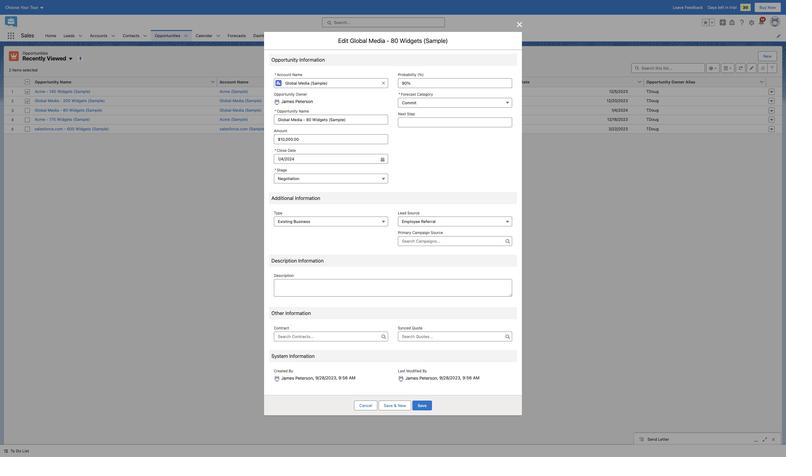 Task type: locate. For each thing, give the bounding box(es) containing it.
source down referral
[[431, 231, 443, 235]]

acme (sample) down account name
[[220, 89, 248, 94]]

opportunity down the account name button
[[274, 92, 295, 97]]

(%)
[[418, 72, 424, 77]]

stage down * close date
[[277, 168, 287, 173]]

leads link
[[60, 30, 78, 41]]

global right edit
[[350, 37, 367, 44]]

opportunity for opportunity owner
[[274, 92, 295, 97]]

0 horizontal spatial salesforce.com
[[35, 126, 63, 131]]

- inside 'acme - 170 widgets (sample)' link
[[46, 117, 48, 122]]

1 global media (sample) from the top
[[220, 98, 262, 103]]

last
[[398, 369, 406, 374]]

2
[[9, 68, 11, 72]]

acme down account name
[[220, 89, 230, 94]]

2 global media (sample) from the top
[[220, 108, 262, 113]]

1 , from the left
[[313, 376, 314, 381]]

days
[[708, 5, 718, 10]]

* forecast category
[[399, 92, 433, 97]]

global
[[350, 37, 367, 44], [35, 98, 47, 103], [220, 98, 232, 103], [35, 108, 47, 113], [220, 108, 232, 113]]

- left 200
[[60, 98, 62, 103]]

0 vertical spatial global media (sample) link
[[220, 98, 262, 104]]

negotiation down qualification
[[376, 117, 397, 122]]

1 9/28/2023, from the left
[[316, 376, 338, 381]]

80
[[391, 37, 399, 44], [63, 108, 68, 113]]

global down account name
[[220, 98, 232, 103]]

0 horizontal spatial source
[[408, 211, 420, 216]]

0 horizontal spatial owner
[[296, 92, 307, 97]]

, for last modified by
[[437, 376, 439, 381]]

save right &
[[418, 404, 427, 409]]

1 vertical spatial opportunities
[[22, 51, 48, 56]]

0 vertical spatial negotiation
[[376, 117, 397, 122]]

1 horizontal spatial 9/28/2023,
[[440, 376, 462, 381]]

1 acme (sample) link from the top
[[220, 89, 248, 95]]

search... button
[[322, 18, 445, 27]]

* left forecast
[[399, 92, 401, 97]]

2 , 9/28/2023, 9:56 am from the left
[[437, 376, 480, 381]]

Synced Quote text field
[[398, 332, 513, 342]]

contacts list item
[[119, 30, 151, 41]]

acme - 170 widgets (sample)
[[35, 117, 90, 122]]

information
[[300, 57, 325, 63], [295, 196, 321, 201], [298, 259, 324, 264], [286, 311, 311, 316], [290, 354, 315, 360]]

0 vertical spatial close
[[509, 79, 520, 84]]

tdoug for 12/18/2023
[[647, 117, 659, 122]]

* up amount
[[275, 109, 276, 114]]

global media (sample) link for global media - 200 widgets (sample)
[[220, 98, 262, 104]]

0 horizontal spatial 80
[[63, 108, 68, 113]]

2 save from the left
[[418, 404, 427, 409]]

tdoug
[[647, 89, 659, 94], [647, 98, 659, 103], [647, 108, 659, 113], [647, 117, 659, 122], [647, 126, 659, 131]]

inverse image
[[516, 21, 524, 28]]

recently viewed grid
[[4, 77, 783, 134]]

1 salesforce.com from the left
[[35, 126, 63, 131]]

- up acme - 170 widgets (sample)
[[60, 108, 62, 113]]

Forecast Category, Commit button
[[398, 98, 513, 108]]

group containing *
[[274, 147, 388, 164]]

existing
[[278, 220, 293, 224]]

tdoug for 3/22/2023
[[647, 126, 659, 131]]

1 horizontal spatial date
[[521, 79, 530, 84]]

global media (sample) down account name
[[220, 98, 262, 103]]

negotiation inside recently viewed grid
[[376, 117, 397, 122]]

source
[[408, 211, 420, 216], [431, 231, 443, 235]]

1 vertical spatial 80
[[63, 108, 68, 113]]

sales
[[21, 32, 34, 39]]

opportunity up * account name
[[272, 57, 298, 63]]

5 tdoug from the top
[[647, 126, 659, 131]]

global media (sample) up salesforce.com (sample)
[[220, 108, 262, 113]]

0 horizontal spatial by
[[289, 369, 293, 374]]

1 horizontal spatial stage
[[376, 79, 387, 84]]

opportunity for opportunity information
[[272, 57, 298, 63]]

acme (sample) link up salesforce.com (sample)
[[220, 117, 248, 123]]

0 horizontal spatial date
[[288, 149, 296, 153]]

leads
[[64, 33, 75, 38]]

1 horizontal spatial am
[[473, 376, 480, 381]]

tdoug for 12/5/2023
[[647, 89, 659, 94]]

2 acme (sample) from the top
[[220, 117, 248, 122]]

stage
[[376, 79, 387, 84], [277, 168, 287, 173]]

new inside "recently viewed|opportunities|list view" element
[[764, 54, 772, 59]]

Search Recently Viewed list view. search field
[[632, 63, 706, 73]]

close date element
[[506, 77, 648, 87]]

1 vertical spatial account
[[220, 79, 236, 84]]

description information
[[272, 259, 324, 264]]

owner
[[672, 79, 685, 84], [296, 92, 307, 97]]

negotiation
[[376, 117, 397, 122], [278, 176, 300, 181]]

acme (sample) up salesforce.com (sample)
[[220, 117, 248, 122]]

* for * forecast category
[[399, 92, 401, 97]]

group down "amount" text box
[[274, 147, 388, 164]]

- inside global media - 80 widgets (sample) link
[[60, 108, 62, 113]]

owner left alias
[[672, 79, 685, 84]]

1 horizontal spatial new
[[764, 54, 772, 59]]

Type button
[[274, 217, 388, 227]]

0 vertical spatial acme (sample) link
[[220, 89, 248, 95]]

media down search... button
[[369, 37, 385, 44]]

2 9:56 from the left
[[463, 376, 472, 381]]

* for * stage
[[275, 168, 276, 173]]

1 global media (sample) link from the top
[[220, 98, 262, 104]]

0 horizontal spatial 9/28/2023,
[[316, 376, 338, 381]]

opportunity for opportunity name
[[35, 79, 59, 84]]

group
[[703, 19, 715, 26], [274, 147, 388, 164]]

80 inside recently viewed grid
[[63, 108, 68, 113]]

1 vertical spatial owner
[[296, 92, 307, 97]]

media up salesforce.com (sample)
[[233, 108, 244, 113]]

1 vertical spatial description
[[274, 274, 294, 279]]

1 horizontal spatial 80
[[391, 37, 399, 44]]

account name element
[[217, 77, 377, 87]]

1 vertical spatial source
[[431, 231, 443, 235]]

owner inside button
[[672, 79, 685, 84]]

global media (sample) link
[[220, 98, 262, 104], [220, 107, 262, 113]]

1 9:56 from the left
[[339, 376, 348, 381]]

synced quote
[[398, 326, 423, 331]]

acme up salesforce.com (sample)
[[220, 117, 230, 122]]

Primary Campaign Source text field
[[398, 237, 513, 247]]

acme (sample)
[[220, 89, 248, 94], [220, 117, 248, 122]]

1 horizontal spatial by
[[423, 369, 427, 374]]

description for description information
[[272, 259, 297, 264]]

recently viewed|opportunities|list view element
[[4, 46, 783, 446]]

additional information
[[272, 196, 321, 201]]

0 vertical spatial new
[[764, 54, 772, 59]]

new right &
[[398, 404, 406, 409]]

acme left 170
[[35, 117, 45, 122]]

9:56
[[339, 376, 348, 381], [463, 376, 472, 381]]

opportunities inside "link"
[[155, 33, 180, 38]]

group down days
[[703, 19, 715, 26]]

date
[[521, 79, 530, 84], [288, 149, 296, 153]]

1 vertical spatial close
[[277, 149, 287, 153]]

contract
[[274, 326, 289, 331]]

0 vertical spatial stage
[[376, 79, 387, 84]]

- inside salesforce.com - 600 widgets (sample) link
[[64, 126, 66, 131]]

0 vertical spatial 80
[[391, 37, 399, 44]]

synced
[[398, 326, 411, 331]]

source up employee at right top
[[408, 211, 420, 216]]

1 horizontal spatial source
[[431, 231, 443, 235]]

1 vertical spatial group
[[274, 147, 388, 164]]

stage up qualification
[[376, 79, 387, 84]]

1 vertical spatial acme (sample) link
[[220, 117, 248, 123]]

commit
[[402, 100, 417, 105]]

1 horizontal spatial 9:56
[[463, 376, 472, 381]]

1 horizontal spatial account
[[277, 72, 291, 77]]

calendar
[[196, 33, 213, 38]]

0 horizontal spatial negotiation
[[278, 176, 300, 181]]

30
[[743, 5, 749, 10]]

1 horizontal spatial owner
[[672, 79, 685, 84]]

list
[[42, 30, 787, 41]]

* down amount
[[275, 149, 276, 153]]

media down 140
[[48, 98, 59, 103]]

1 vertical spatial global media (sample)
[[220, 108, 262, 113]]

2 salesforce.com from the left
[[220, 126, 248, 131]]

1 save from the left
[[384, 404, 393, 409]]

name
[[292, 72, 303, 77], [60, 79, 71, 84], [237, 79, 249, 84], [299, 109, 309, 114]]

1 am from the left
[[349, 376, 356, 381]]

referral
[[421, 220, 436, 224]]

Global Media (Sample) text field
[[274, 78, 388, 88]]

opportunity down search recently viewed list view. search box at the top right of the page
[[647, 79, 671, 84]]

opportunity up 140
[[35, 79, 59, 84]]

2 am from the left
[[473, 376, 480, 381]]

Contract text field
[[274, 332, 388, 342]]

save left &
[[384, 404, 393, 409]]

0 vertical spatial owner
[[672, 79, 685, 84]]

80 down search... button
[[391, 37, 399, 44]]

0 vertical spatial acme (sample)
[[220, 89, 248, 94]]

- inside global media - 200 widgets (sample) link
[[60, 98, 62, 103]]

new
[[764, 54, 772, 59], [398, 404, 406, 409]]

2 acme (sample) link from the top
[[220, 117, 248, 123]]

system information
[[272, 354, 315, 360]]

save for save
[[418, 404, 427, 409]]

0 horizontal spatial account
[[220, 79, 236, 84]]

1 , 9/28/2023, 9:56 am from the left
[[313, 376, 356, 381]]

acme - 170 widgets (sample) link
[[35, 117, 90, 123]]

probability
[[398, 72, 417, 77]]

3 tdoug from the top
[[647, 108, 659, 113]]

Stage, Negotiation button
[[274, 174, 388, 184]]

1 acme (sample) from the top
[[220, 89, 248, 94]]

0 vertical spatial global media (sample)
[[220, 98, 262, 103]]

display as table image
[[722, 63, 735, 73]]

2 by from the left
[[423, 369, 427, 374]]

acme (sample) for acme - 140 widgets (sample)
[[220, 89, 248, 94]]

global media (sample) link down account name
[[220, 98, 262, 104]]

1 vertical spatial new
[[398, 404, 406, 409]]

letter
[[659, 437, 670, 442]]

acme - 140 widgets (sample)
[[35, 89, 91, 94]]

buy
[[760, 5, 767, 10]]

0 vertical spatial source
[[408, 211, 420, 216]]

, 9/28/2023, 9:56 am
[[313, 376, 356, 381], [437, 376, 480, 381]]

am
[[349, 376, 356, 381], [473, 376, 480, 381]]

opportunity down the opportunity owner
[[277, 109, 298, 114]]

- left 600
[[64, 126, 66, 131]]

2 , from the left
[[437, 376, 439, 381]]

0 horizontal spatial group
[[274, 147, 388, 164]]

feedback
[[685, 5, 704, 10]]

acme (sample) link for acme - 170 widgets (sample)
[[220, 117, 248, 123]]

* down * close date
[[275, 168, 276, 173]]

1 horizontal spatial close
[[509, 79, 520, 84]]

* up the opportunity owner
[[275, 72, 276, 77]]

global media (sample) for global media - 80 widgets (sample)
[[220, 108, 262, 113]]

acme left 140
[[35, 89, 45, 94]]

by right modified at the right bottom of page
[[423, 369, 427, 374]]

acme (sample) link down account name
[[220, 89, 248, 95]]

Next Step text field
[[398, 118, 513, 127]]

2 9/28/2023, from the left
[[440, 376, 462, 381]]

tdoug for 1/4/2024
[[647, 108, 659, 113]]

1 horizontal spatial salesforce.com
[[220, 126, 248, 131]]

0 horizontal spatial , 9/28/2023, 9:56 am
[[313, 376, 356, 381]]

save inside button
[[418, 404, 427, 409]]

- left 140
[[46, 89, 48, 94]]

media
[[369, 37, 385, 44], [48, 98, 59, 103], [233, 98, 244, 103], [48, 108, 59, 113], [233, 108, 244, 113]]

dashboards link
[[250, 30, 280, 41]]

0 vertical spatial description
[[272, 259, 297, 264]]

* stage
[[275, 168, 287, 173]]

- left 170
[[46, 117, 48, 122]]

1 vertical spatial acme (sample)
[[220, 117, 248, 122]]

0 vertical spatial opportunities
[[155, 33, 180, 38]]

action element
[[767, 77, 783, 87]]

-
[[387, 37, 390, 44], [46, 89, 48, 94], [60, 98, 62, 103], [60, 108, 62, 113], [46, 117, 48, 122], [64, 126, 66, 131]]

- inside the acme - 140 widgets (sample) link
[[46, 89, 48, 94]]

(sample)
[[424, 37, 448, 44], [74, 89, 91, 94], [231, 89, 248, 94], [88, 98, 105, 103], [245, 98, 262, 103], [86, 108, 102, 113], [245, 108, 262, 113], [73, 117, 90, 122], [231, 117, 248, 122], [92, 126, 109, 131], [249, 126, 266, 131]]

4 tdoug from the top
[[647, 117, 659, 122]]

0 horizontal spatial am
[[349, 376, 356, 381]]

acme for acme (sample) link related to acme - 140 widgets (sample)
[[220, 89, 230, 94]]

information for system information
[[290, 354, 315, 360]]

by right created
[[289, 369, 293, 374]]

None text field
[[274, 115, 388, 125], [274, 154, 388, 164], [274, 115, 388, 125], [274, 154, 388, 164]]

0 vertical spatial account
[[277, 72, 291, 77]]

calendar link
[[192, 30, 216, 41]]

new up 'action' image
[[764, 54, 772, 59]]

*
[[275, 72, 276, 77], [399, 92, 401, 97], [275, 109, 276, 114], [275, 149, 276, 153], [275, 168, 276, 173]]

new button
[[759, 52, 777, 61]]

* close date
[[275, 149, 296, 153]]

cell
[[22, 77, 32, 87]]

global media (sample) link up salesforce.com (sample)
[[220, 107, 262, 113]]

contacts link
[[119, 30, 143, 41]]

1 horizontal spatial negotiation
[[376, 117, 397, 122]]

global media (sample)
[[220, 98, 262, 103], [220, 108, 262, 113]]

1 vertical spatial negotiation
[[278, 176, 300, 181]]

account
[[277, 72, 291, 77], [220, 79, 236, 84]]

0 horizontal spatial save
[[384, 404, 393, 409]]

0 horizontal spatial ,
[[313, 376, 314, 381]]

save button
[[413, 401, 432, 411]]

1 horizontal spatial , 9/28/2023, 9:56 am
[[437, 376, 480, 381]]

negotiation down * stage
[[278, 176, 300, 181]]

global media (sample) link for global media - 80 widgets (sample)
[[220, 107, 262, 113]]

salesforce.com - 600 widgets (sample) link
[[35, 126, 109, 132]]

1 tdoug from the top
[[647, 89, 659, 94]]

0 horizontal spatial close
[[277, 149, 287, 153]]

tdoug for 12/20/2023
[[647, 98, 659, 103]]

acme for 'acme - 170 widgets (sample)' link
[[35, 117, 45, 122]]

acme for the acme - 140 widgets (sample) link
[[35, 89, 45, 94]]

send
[[648, 437, 658, 442]]

accounts
[[90, 33, 107, 38]]

1 horizontal spatial group
[[703, 19, 715, 26]]

0 horizontal spatial 9:56
[[339, 376, 348, 381]]

1 vertical spatial stage
[[277, 168, 287, 173]]

opportunity name element
[[32, 77, 221, 87]]

- down search... button
[[387, 37, 390, 44]]

close date
[[509, 79, 530, 84]]

None search field
[[632, 63, 706, 73]]

1 horizontal spatial opportunities
[[155, 33, 180, 38]]

forecast
[[401, 92, 416, 97]]

items
[[12, 68, 22, 72]]

stage inside button
[[376, 79, 387, 84]]

1 vertical spatial global media (sample) link
[[220, 107, 262, 113]]

80 down 200
[[63, 108, 68, 113]]

12/18/2023
[[608, 117, 628, 122]]

1 horizontal spatial save
[[418, 404, 427, 409]]

by
[[289, 369, 293, 374], [423, 369, 427, 374]]

2 global media (sample) link from the top
[[220, 107, 262, 113]]

1 horizontal spatial ,
[[437, 376, 439, 381]]

, for created by
[[313, 376, 314, 381]]

owner down account name element at the top
[[296, 92, 307, 97]]

save inside button
[[384, 404, 393, 409]]

to do list button
[[0, 446, 33, 458]]

0 vertical spatial date
[[521, 79, 530, 84]]

media down account name
[[233, 98, 244, 103]]

1 vertical spatial date
[[288, 149, 296, 153]]

acme - 140 widgets (sample) link
[[35, 89, 91, 95]]

modified
[[407, 369, 422, 374]]

item number image
[[4, 77, 22, 87]]

2 tdoug from the top
[[647, 98, 659, 103]]

dashboards list item
[[250, 30, 288, 41]]



Task type: vqa. For each thing, say whether or not it's contained in the screenshot.
"9:56" in "Acme (Sample) — James Peterson created this note. September 28, 2023 at 9:56 AM"
no



Task type: describe. For each thing, give the bounding box(es) containing it.
stage element
[[373, 77, 510, 87]]

salesforce.com (sample)
[[220, 126, 266, 131]]

cell inside recently viewed grid
[[22, 77, 32, 87]]

to
[[10, 449, 15, 454]]

information for opportunity information
[[300, 57, 325, 63]]

9/28/2023, for last modified by
[[440, 376, 462, 381]]

acme (sample) for acme - 170 widgets (sample)
[[220, 117, 248, 122]]

list view controls image
[[707, 63, 720, 73]]

0 vertical spatial group
[[703, 19, 715, 26]]

information for additional information
[[295, 196, 321, 201]]

* account name
[[275, 72, 303, 77]]

salesforce.com for salesforce.com - 600 widgets (sample)
[[35, 126, 63, 131]]

step
[[407, 112, 415, 116]]

text default image
[[4, 450, 8, 454]]

opportunity information
[[272, 57, 325, 63]]

close inside button
[[509, 79, 520, 84]]

accounts link
[[86, 30, 111, 41]]

0 horizontal spatial new
[[398, 404, 406, 409]]

global up acme - 170 widgets (sample)
[[35, 108, 47, 113]]

contacts
[[123, 33, 140, 38]]

, 9/28/2023, 9:56 am for created by
[[313, 376, 356, 381]]

dashboards
[[253, 33, 276, 38]]

information for description information
[[298, 259, 324, 264]]

opportunity name button
[[32, 77, 211, 87]]

campaign
[[413, 231, 430, 235]]

description for description
[[274, 274, 294, 279]]

created
[[274, 369, 288, 374]]

9/28/2023, for created by
[[316, 376, 338, 381]]

days left in trial
[[708, 5, 737, 10]]

forecasts
[[228, 33, 246, 38]]

cancel button
[[354, 401, 378, 411]]

next step
[[398, 112, 415, 116]]

global up salesforce.com (sample)
[[220, 108, 232, 113]]

forecasts link
[[224, 30, 250, 41]]

primary campaign source
[[398, 231, 443, 235]]

quote
[[412, 326, 423, 331]]

opportunities list item
[[151, 30, 192, 41]]

save for save & new
[[384, 404, 393, 409]]

am for created by
[[349, 376, 356, 381]]

other information
[[272, 311, 311, 316]]

12/20/2023
[[607, 98, 628, 103]]

save & new
[[384, 404, 406, 409]]

* for * close date
[[275, 149, 276, 153]]

600
[[67, 126, 75, 131]]

12/5/2023
[[610, 89, 628, 94]]

date inside button
[[521, 79, 530, 84]]

stage button
[[373, 77, 499, 87]]

9:56 for created by
[[339, 376, 348, 381]]

home
[[45, 33, 56, 38]]

Probability (%) text field
[[398, 78, 513, 88]]

opportunity owner alias element
[[644, 77, 770, 87]]

lead source
[[398, 211, 420, 216]]

leave feedback link
[[673, 5, 704, 10]]

employee
[[402, 220, 420, 224]]

close inside group
[[277, 149, 287, 153]]

recently viewed status
[[9, 68, 38, 72]]

leave
[[673, 5, 684, 10]]

leads list item
[[60, 30, 86, 41]]

200
[[63, 98, 70, 103]]

global media (sample) for global media - 200 widgets (sample)
[[220, 98, 262, 103]]

opportunity owner
[[274, 92, 307, 97]]

employee referral
[[402, 220, 436, 224]]

home link
[[42, 30, 60, 41]]

information for other information
[[286, 311, 311, 316]]

global down opportunity name
[[35, 98, 47, 103]]

system
[[272, 354, 288, 360]]

opportunity owner alias button
[[644, 77, 760, 87]]

lead
[[398, 211, 407, 216]]

am for last modified by
[[473, 376, 480, 381]]

opportunities link
[[151, 30, 184, 41]]

additional
[[272, 196, 294, 201]]

, 9/28/2023, 9:56 am for last modified by
[[437, 376, 480, 381]]

acme for acme (sample) link associated with acme - 170 widgets (sample)
[[220, 117, 230, 122]]

media up 170
[[48, 108, 59, 113]]

action image
[[767, 77, 783, 87]]

other
[[272, 311, 284, 316]]

account name
[[220, 79, 249, 84]]

1/4/2024
[[612, 108, 628, 113]]

account inside button
[[220, 79, 236, 84]]

3/22/2023
[[609, 126, 628, 131]]

alias
[[686, 79, 696, 84]]

item number element
[[4, 77, 22, 87]]

in
[[726, 5, 729, 10]]

buy now button
[[755, 2, 782, 12]]

global media - 200 widgets (sample) link
[[35, 98, 105, 104]]

date inside group
[[288, 149, 296, 153]]

140
[[49, 89, 56, 94]]

opportunity for opportunity owner alias
[[647, 79, 671, 84]]

Description text field
[[274, 280, 513, 297]]

owner for opportunity owner
[[296, 92, 307, 97]]

probability (%)
[[398, 72, 424, 77]]

list
[[22, 449, 29, 454]]

viewed
[[47, 55, 66, 62]]

left
[[719, 5, 725, 10]]

recently viewed
[[22, 55, 66, 62]]

trial
[[730, 5, 737, 10]]

existing business
[[278, 220, 310, 224]]

global media - 80 widgets (sample) link
[[35, 107, 102, 113]]

Lead Source button
[[398, 217, 513, 227]]

edit
[[338, 37, 349, 44]]

0 horizontal spatial opportunities
[[22, 51, 48, 56]]

selected
[[23, 68, 38, 72]]

close date button
[[506, 77, 638, 87]]

now
[[768, 5, 777, 10]]

recently
[[22, 55, 46, 62]]

9:56 for last modified by
[[463, 376, 472, 381]]

2 items selected
[[9, 68, 38, 72]]

negotiation inside button
[[278, 176, 300, 181]]

to do list
[[10, 449, 29, 454]]

calendar list item
[[192, 30, 224, 41]]

* for * account name
[[275, 72, 276, 77]]

1 by from the left
[[289, 369, 293, 374]]

edit global media - 80 widgets (sample)
[[338, 37, 448, 44]]

type
[[274, 211, 283, 216]]

category
[[417, 92, 433, 97]]

primary
[[398, 231, 412, 235]]

last modified by
[[398, 369, 427, 374]]

salesforce.com for salesforce.com (sample)
[[220, 126, 248, 131]]

account name button
[[217, 77, 366, 87]]

* for * opportunity name
[[275, 109, 276, 114]]

Amount text field
[[274, 135, 388, 145]]

accounts list item
[[86, 30, 119, 41]]

next
[[398, 112, 406, 116]]

created by
[[274, 369, 293, 374]]

owner for opportunity owner alias
[[672, 79, 685, 84]]

list containing home
[[42, 30, 787, 41]]

0 horizontal spatial stage
[[277, 168, 287, 173]]

opportunity name
[[35, 79, 71, 84]]

acme (sample) link for acme - 140 widgets (sample)
[[220, 89, 248, 95]]

salesforce.com - 600 widgets (sample)
[[35, 126, 109, 131]]



